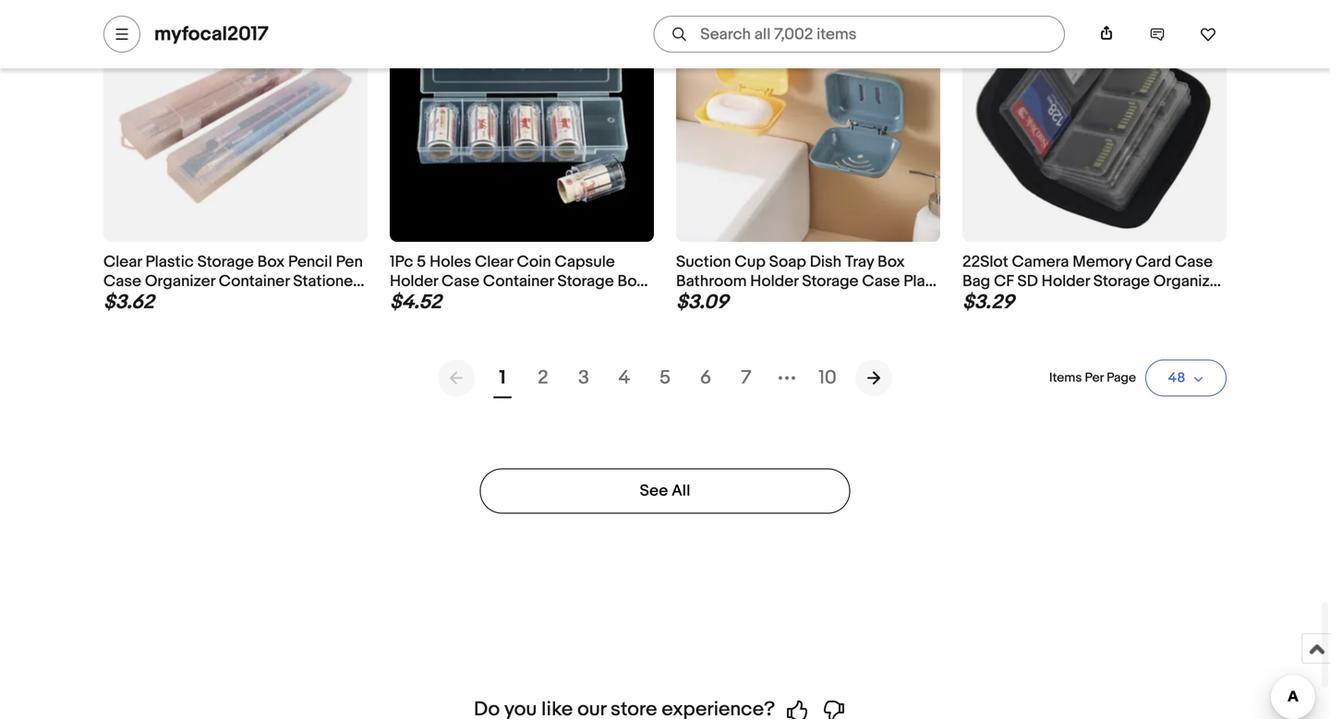 Task type: locate. For each thing, give the bounding box(es) containing it.
5 inside 1pc 5 holes clear coin capsule holder case container storage box case collection
[[417, 253, 426, 272]]

suction cup soap dish tray box bathroom holder storage case plate home supplies
[[677, 253, 940, 311]]

page
[[1107, 371, 1137, 387]]

suction cup soap dish tray box bathroom holder storage case plate home supplies button
[[677, 253, 941, 311]]

clear
[[104, 253, 142, 272], [475, 253, 514, 272]]

3
[[579, 367, 590, 390]]

48 button
[[1146, 360, 1227, 397]]

$3.29
[[963, 291, 1015, 315]]

0 horizontal spatial box
[[257, 253, 285, 272]]

5 left 6
[[660, 367, 671, 390]]

storage inside clear plastic storage box pencil pen case organizer container stationery holder
[[197, 253, 254, 272]]

suction
[[677, 253, 731, 272]]

all
[[672, 482, 691, 502]]

stationery
[[293, 272, 367, 292]]

sd
[[1018, 272, 1039, 292]]

tray
[[846, 253, 874, 272]]

storage inside 1pc 5 holes clear coin capsule holder case container storage box case collection
[[558, 272, 614, 292]]

holder
[[390, 272, 438, 292], [751, 272, 799, 292], [1042, 272, 1090, 292], [104, 291, 152, 311]]

storage inside "22slot camera memory card case bag cf sd holder storage organizer protector case"
[[1094, 272, 1151, 292]]

case left plate on the top
[[863, 272, 901, 292]]

10 link
[[808, 358, 848, 399]]

2 organizer from the left
[[1154, 272, 1224, 292]]

6
[[701, 367, 712, 390]]

case right $4.52
[[442, 272, 480, 292]]

2 container from the left
[[483, 272, 554, 292]]

container left stationery
[[219, 272, 290, 292]]

see
[[640, 482, 668, 502]]

case
[[1176, 253, 1213, 272], [104, 272, 141, 292], [442, 272, 480, 292], [863, 272, 901, 292], [390, 291, 428, 311], [1034, 291, 1072, 311]]

storage
[[197, 253, 254, 272], [558, 272, 614, 292], [803, 272, 859, 292], [1094, 272, 1151, 292]]

1 vertical spatial 5
[[660, 367, 671, 390]]

1 clear from the left
[[104, 253, 142, 272]]

0 horizontal spatial container
[[219, 272, 290, 292]]

1 link
[[482, 358, 523, 399]]

navigation
[[438, 358, 893, 399]]

box right capsule
[[618, 272, 645, 292]]

box inside 'suction cup soap dish tray box bathroom holder storage case plate home supplies'
[[878, 253, 905, 272]]

1 horizontal spatial 5
[[660, 367, 671, 390]]

5
[[417, 253, 426, 272], [660, 367, 671, 390]]

case down camera
[[1034, 291, 1072, 311]]

1 container from the left
[[219, 272, 290, 292]]

myfocal2017
[[154, 22, 269, 46]]

box
[[257, 253, 285, 272], [878, 253, 905, 272], [618, 272, 645, 292]]

5 inside navigation
[[660, 367, 671, 390]]

22slot camera memory card case bag cf sd holder storage organizer protector case : quick view image
[[963, 0, 1227, 242]]

soap
[[770, 253, 807, 272]]

organizer
[[145, 272, 215, 292], [1154, 272, 1224, 292]]

0 horizontal spatial 5
[[417, 253, 426, 272]]

clear left coin at top
[[475, 253, 514, 272]]

box left the pencil
[[257, 253, 285, 272]]

1 horizontal spatial container
[[483, 272, 554, 292]]

clear up '$3.62'
[[104, 253, 142, 272]]

holder inside 'suction cup soap dish tray box bathroom holder storage case plate home supplies'
[[751, 272, 799, 292]]

1 horizontal spatial clear
[[475, 253, 514, 272]]

22slot camera memory card case bag cf sd holder storage organizer protector case button
[[963, 253, 1227, 311]]

1 horizontal spatial organizer
[[1154, 272, 1224, 292]]

6 link
[[686, 358, 726, 399]]

4 link
[[604, 358, 645, 399]]

1pc 5 holes clear coin capsule holder case container storage box case collection : quick view image
[[390, 0, 654, 242]]

clear inside 1pc 5 holes clear coin capsule holder case container storage box case collection
[[475, 253, 514, 272]]

0 vertical spatial 5
[[417, 253, 426, 272]]

0 horizontal spatial organizer
[[145, 272, 215, 292]]

$3.62
[[104, 291, 154, 315]]

1pc 5 holes clear coin capsule holder case container storage box case collection
[[390, 253, 645, 311]]

box right tray
[[878, 253, 905, 272]]

22slot camera memory card case bag cf sd holder storage organizer protector case
[[963, 253, 1224, 311]]

$3.09
[[677, 291, 729, 315]]

7
[[742, 367, 752, 390]]

pen
[[336, 253, 363, 272]]

container inside clear plastic storage box pencil pen case organizer container stationery holder
[[219, 272, 290, 292]]

container inside 1pc 5 holes clear coin capsule holder case container storage box case collection
[[483, 272, 554, 292]]

2 horizontal spatial box
[[878, 253, 905, 272]]

container for $3.62
[[219, 272, 290, 292]]

1 horizontal spatial box
[[618, 272, 645, 292]]

1 organizer from the left
[[145, 272, 215, 292]]

bag
[[963, 272, 991, 292]]

2 link
[[523, 358, 564, 399]]

7 link
[[726, 358, 767, 399]]

case left plastic
[[104, 272, 141, 292]]

container left capsule
[[483, 272, 554, 292]]

pencil
[[288, 253, 332, 272]]

items per page
[[1050, 371, 1137, 387]]

5 right 1pc
[[417, 253, 426, 272]]

0 horizontal spatial clear
[[104, 253, 142, 272]]

container
[[219, 272, 290, 292], [483, 272, 554, 292]]

holder inside clear plastic storage box pencil pen case organizer container stationery holder
[[104, 291, 152, 311]]

2 clear from the left
[[475, 253, 514, 272]]

1
[[499, 367, 506, 390]]

organizer inside clear plastic storage box pencil pen case organizer container stationery holder
[[145, 272, 215, 292]]

myfocal2017 link
[[154, 22, 269, 46]]

bathroom
[[677, 272, 747, 292]]



Task type: describe. For each thing, give the bounding box(es) containing it.
case right the card
[[1176, 253, 1213, 272]]

see all
[[640, 482, 691, 502]]

case inside 'suction cup soap dish tray box bathroom holder storage case plate home supplies'
[[863, 272, 901, 292]]

coin
[[517, 253, 551, 272]]

suction cup soap dish tray box bathroom holder storage case plate home supplies : quick view image
[[677, 0, 941, 242]]

1pc 5 holes clear coin capsule holder case container storage box case collection button
[[390, 253, 654, 311]]

22slot
[[963, 253, 1009, 272]]

case down 1pc
[[390, 291, 428, 311]]

camera
[[1012, 253, 1070, 272]]

collection
[[431, 291, 507, 311]]

$4.52
[[390, 291, 442, 315]]

5 link
[[645, 358, 686, 399]]

cup
[[735, 253, 766, 272]]

items
[[1050, 371, 1083, 387]]

10
[[819, 367, 837, 390]]

organizer inside "22slot camera memory card case bag cf sd holder storage organizer protector case"
[[1154, 272, 1224, 292]]

clear inside clear plastic storage box pencil pen case organizer container stationery holder
[[104, 253, 142, 272]]

cf
[[994, 272, 1014, 292]]

see all link
[[480, 469, 851, 515]]

home
[[677, 291, 720, 311]]

holder inside "22slot camera memory card case bag cf sd holder storage organizer protector case"
[[1042, 272, 1090, 292]]

case inside clear plastic storage box pencil pen case organizer container stationery holder
[[104, 272, 141, 292]]

48
[[1169, 370, 1186, 387]]

3 link
[[564, 358, 604, 399]]

storage inside 'suction cup soap dish tray box bathroom holder storage case plate home supplies'
[[803, 272, 859, 292]]

protector
[[963, 291, 1030, 311]]

holes
[[430, 253, 472, 272]]

per
[[1085, 371, 1104, 387]]

navigation containing 1
[[438, 358, 893, 399]]

2
[[538, 367, 549, 390]]

clear plastic storage box pencil pen case organizer container stationery holder
[[104, 253, 367, 311]]

box inside 1pc 5 holes clear coin capsule holder case container storage box case collection
[[618, 272, 645, 292]]

container for $4.52
[[483, 272, 554, 292]]

clear plastic storage box pencil pen case organizer container stationery holder button
[[104, 253, 368, 311]]

card
[[1136, 253, 1172, 272]]

supplies
[[724, 291, 786, 311]]

plate
[[904, 272, 940, 292]]

clear plastic storage box pencil pen case organizer container stationery holder : quick view image
[[104, 0, 368, 242]]

plastic
[[146, 253, 194, 272]]

capsule
[[555, 253, 615, 272]]

box inside clear plastic storage box pencil pen case organizer container stationery holder
[[257, 253, 285, 272]]

save this seller myfocal2017 image
[[1201, 26, 1217, 43]]

Search all 7,002 items field
[[654, 16, 1066, 53]]

holder inside 1pc 5 holes clear coin capsule holder case container storage box case collection
[[390, 272, 438, 292]]

4
[[619, 367, 631, 390]]

dish
[[810, 253, 842, 272]]

memory
[[1073, 253, 1133, 272]]

1pc
[[390, 253, 413, 272]]



Task type: vqa. For each thing, say whether or not it's contained in the screenshot.
Memorabilia
no



